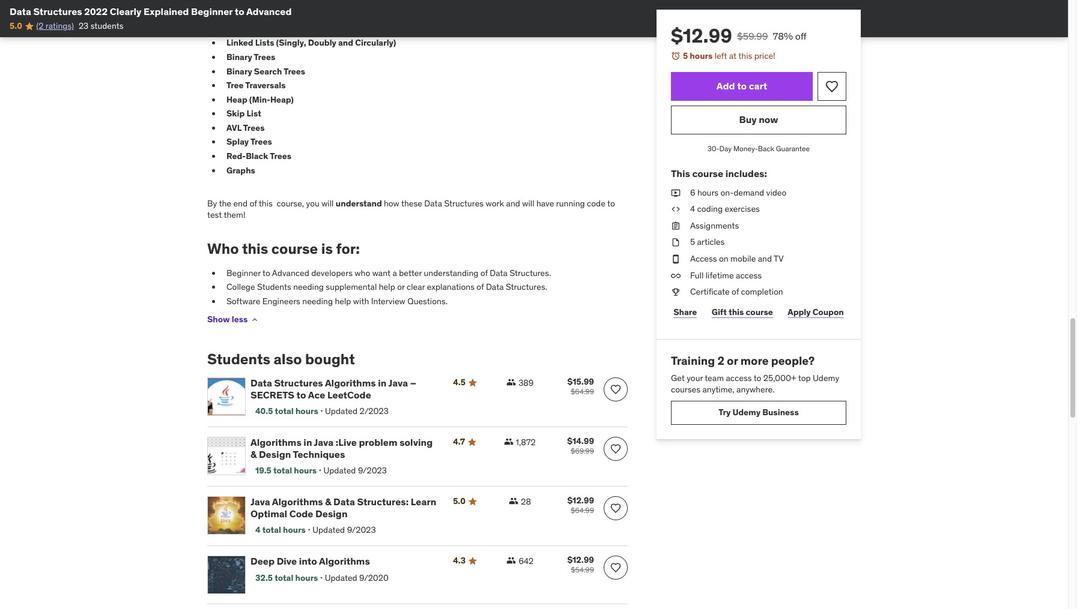 Task type: describe. For each thing, give the bounding box(es) containing it.
lifetime
[[706, 270, 734, 281]]

optimal
[[251, 508, 287, 520]]

anywhere.
[[737, 385, 775, 395]]

32.5
[[255, 573, 273, 584]]

of down full lifetime access
[[732, 287, 739, 297]]

0 vertical spatial needing
[[293, 282, 324, 293]]

& inside the java algorithms & data structures: learn optimal code design
[[325, 496, 331, 508]]

$69.99
[[571, 447, 594, 456]]

xsmall image for 6 hours on-demand video
[[671, 187, 681, 199]]

includes:
[[726, 168, 767, 180]]

hours left left
[[690, 50, 713, 61]]

java inside the java algorithms & data structures: learn optimal code design
[[251, 496, 270, 508]]

learn
[[411, 496, 436, 508]]

total for code
[[262, 525, 281, 536]]

:live
[[336, 437, 357, 449]]

2/2023
[[360, 406, 389, 417]]

32.5 total hours
[[255, 573, 318, 584]]

structures inside how these data structures work and will have running code to test them!
[[444, 198, 484, 209]]

total down dive
[[275, 573, 293, 584]]

by
[[207, 198, 217, 209]]

$64.99 for –
[[571, 388, 594, 397]]

2
[[718, 354, 724, 368]]

data structures 2022 clearly explained beginner to advanced
[[10, 5, 292, 17]]

course,
[[277, 198, 304, 209]]

$59.99
[[737, 30, 768, 42]]

team
[[705, 373, 724, 384]]

$12.99 for $12.99 $59.99 78% off
[[671, 23, 732, 48]]

updated for ace
[[325, 406, 358, 417]]

students inside beginner to advanced developers who want a better understanding of data structures. college students needing supplemental help or clear explanations of data structures. software engineers needing help with interview questions.
[[257, 282, 291, 293]]

$14.99 $69.99
[[567, 436, 594, 456]]

xsmall image for access on mobile and tv
[[671, 253, 681, 265]]

of right end
[[250, 198, 257, 209]]

total for design
[[273, 465, 292, 476]]

(2
[[36, 21, 44, 31]]

$15.99
[[567, 377, 594, 388]]

top
[[798, 373, 811, 384]]

developers
[[311, 268, 353, 279]]

want
[[372, 268, 391, 279]]

xsmall image for assignments
[[671, 220, 681, 232]]

graphs
[[226, 165, 255, 176]]

3 wishlist image from the top
[[610, 562, 622, 575]]

5 articles
[[690, 237, 725, 248]]

exercises
[[725, 204, 760, 215]]

java algorithms & data structures: learn optimal code design
[[251, 496, 436, 520]]

to inside how these data structures work and will have running code to test them!
[[607, 198, 615, 209]]

clear
[[407, 282, 425, 293]]

access inside training 2 or more people? get your team access to 25,000+ top udemy courses anytime, anywhere.
[[726, 373, 752, 384]]

courses
[[671, 385, 701, 395]]

(singly,
[[276, 37, 306, 48]]

deep
[[251, 556, 275, 568]]

0 horizontal spatial wishlist image
[[610, 384, 622, 396]]

updated for design
[[313, 525, 345, 536]]

$14.99
[[567, 436, 594, 447]]

0 vertical spatial 5.0
[[10, 21, 22, 31]]

hours for deep dive into algorithms
[[295, 573, 318, 584]]

explanations
[[427, 282, 475, 293]]

share button
[[671, 301, 700, 325]]

code
[[587, 198, 605, 209]]

updated 2/2023
[[325, 406, 389, 417]]

algorithms in java :live problem solving & design techniques link
[[251, 437, 439, 461]]

total for to
[[275, 406, 294, 417]]

updated down deep dive into algorithms link on the left bottom of the page
[[325, 573, 357, 584]]

updated 9/2023 for techniques
[[323, 465, 387, 476]]

apply coupon button
[[785, 301, 846, 325]]

share
[[674, 307, 697, 318]]

is
[[321, 240, 333, 258]]

1 vertical spatial structures.
[[506, 282, 547, 293]]

certificate of completion
[[690, 287, 783, 297]]

alarm image
[[671, 51, 681, 61]]

28
[[521, 497, 531, 508]]

$64.99 for learn
[[571, 507, 594, 516]]

gift
[[712, 307, 727, 318]]

problem
[[359, 437, 397, 449]]

trees down lists
[[254, 52, 275, 62]]

people?
[[771, 354, 815, 368]]

xsmall image for 389
[[507, 378, 516, 388]]

college
[[226, 282, 255, 293]]

solving
[[400, 437, 433, 449]]

5 for 5 hours left at this price!
[[683, 50, 688, 61]]

this for who this course is for:
[[242, 240, 268, 258]]

of right 'understanding' at top
[[480, 268, 488, 279]]

mobile
[[731, 253, 756, 264]]

1 vertical spatial 5.0
[[453, 496, 466, 507]]

for:
[[336, 240, 360, 258]]

(deques,
[[259, 23, 295, 34]]

xsmall image for 1,872
[[504, 438, 513, 447]]

work
[[486, 198, 504, 209]]

xsmall image inside show less button
[[250, 315, 260, 325]]

who
[[207, 240, 239, 258]]

add to cart
[[717, 80, 767, 92]]

black
[[246, 151, 268, 162]]

6
[[690, 187, 695, 198]]

guarantee
[[776, 144, 810, 153]]

of right explanations
[[477, 282, 484, 293]]

these
[[401, 198, 422, 209]]

$12.99 for $12.99 $64.99
[[567, 496, 594, 507]]

hours for java algorithms & data structures: learn optimal code design
[[283, 525, 306, 536]]

students also bought
[[207, 350, 355, 369]]

by the end of this  course, you will understand
[[207, 198, 384, 209]]

deep dive into algorithms
[[251, 556, 370, 568]]

xsmall image for 28
[[509, 497, 519, 507]]

now
[[759, 114, 778, 126]]

xsmall image for certificate of completion
[[671, 287, 681, 298]]

$12.99 for $12.99 $54.99
[[567, 555, 594, 566]]

better
[[399, 268, 422, 279]]

hours right 6
[[697, 187, 719, 198]]

back
[[758, 144, 774, 153]]

you
[[306, 198, 319, 209]]

9/2023 for techniques
[[358, 465, 387, 476]]

training
[[671, 354, 715, 368]]

structures for data structures algorithms in java – secrets to ace leetcode
[[274, 378, 323, 390]]

or inside beginner to advanced developers who want a better understanding of data structures. college students needing supplemental help or clear explanations of data structures. software engineers needing help with interview questions.
[[397, 282, 405, 293]]

heap)
[[270, 94, 294, 105]]

on-
[[721, 187, 734, 198]]

1 vertical spatial needing
[[302, 296, 333, 307]]

& inside algorithms in java :live problem solving & design techniques
[[251, 449, 257, 461]]

this
[[671, 168, 690, 180]]

beginner inside beginner to advanced developers who want a better understanding of data structures. college students needing supplemental help or clear explanations of data structures. software engineers needing help with interview questions.
[[226, 268, 261, 279]]

more
[[741, 354, 769, 368]]

642
[[519, 556, 534, 567]]

algorithms inside algorithms in java :live problem solving & design techniques
[[251, 437, 301, 449]]

explained
[[144, 5, 189, 17]]

circular)
[[297, 23, 331, 34]]

anytime,
[[703, 385, 734, 395]]

buy now button
[[671, 105, 846, 134]]

will for understand
[[321, 198, 334, 209]]

heap
[[226, 94, 247, 105]]

6 hours on-demand video
[[690, 187, 787, 198]]

code
[[289, 508, 313, 520]]

to inside training 2 or more people? get your team access to 25,000+ top udemy courses anytime, anywhere.
[[754, 373, 761, 384]]

or inside training 2 or more people? get your team access to 25,000+ top udemy courses anytime, anywhere.
[[727, 354, 738, 368]]



Task type: vqa. For each thing, say whether or not it's contained in the screenshot.
404,016
no



Task type: locate. For each thing, give the bounding box(es) containing it.
wishlist image for learn
[[610, 503, 622, 515]]

0 vertical spatial structures.
[[510, 268, 551, 279]]

1 vertical spatial help
[[335, 296, 351, 307]]

secrets
[[251, 389, 294, 401]]

0 horizontal spatial help
[[335, 296, 351, 307]]

and inside stacks queues (deques, circular) linked lists (singly, doubly and circularly) binary trees binary search trees tree traversals heap (min-heap) skip list avl trees splay trees red-black trees graphs
[[338, 37, 353, 48]]

and left tv
[[758, 253, 772, 264]]

students
[[257, 282, 291, 293], [207, 350, 270, 369]]

1,872
[[516, 438, 536, 448]]

udemy inside training 2 or more people? get your team access to 25,000+ top udemy courses anytime, anywhere.
[[813, 373, 839, 384]]

list
[[247, 108, 261, 119]]

this for gift this course
[[729, 307, 744, 318]]

updated for techniques
[[323, 465, 356, 476]]

wishlist image
[[610, 444, 622, 456], [610, 503, 622, 515], [610, 562, 622, 575]]

java down 19.5
[[251, 496, 270, 508]]

in up 19.5 total hours
[[304, 437, 312, 449]]

2 will from the left
[[522, 198, 534, 209]]

hours down "techniques" on the bottom left of the page
[[294, 465, 317, 476]]

algorithms up updated 9/2020
[[319, 556, 370, 568]]

0 horizontal spatial 4
[[255, 525, 260, 536]]

9/2023 down problem
[[358, 465, 387, 476]]

on
[[719, 253, 729, 264]]

4 down the optimal on the bottom left of page
[[255, 525, 260, 536]]

course for gift this course
[[746, 307, 773, 318]]

2 horizontal spatial and
[[758, 253, 772, 264]]

5 hours left at this price!
[[683, 50, 775, 61]]

2 horizontal spatial course
[[746, 307, 773, 318]]

0 horizontal spatial design
[[259, 449, 291, 461]]

–
[[410, 378, 416, 390]]

to inside beginner to advanced developers who want a better understanding of data structures. college students needing supplemental help or clear explanations of data structures. software engineers needing help with interview questions.
[[263, 268, 270, 279]]

0 horizontal spatial java
[[251, 496, 270, 508]]

0 horizontal spatial will
[[321, 198, 334, 209]]

1 horizontal spatial 5
[[690, 237, 695, 248]]

students up engineers
[[257, 282, 291, 293]]

help up interview
[[379, 282, 395, 293]]

in up 2/2023
[[378, 378, 387, 390]]

algorithms inside the java algorithms & data structures: learn optimal code design
[[272, 496, 323, 508]]

1 vertical spatial advanced
[[272, 268, 309, 279]]

algorithms inside deep dive into algorithms link
[[319, 556, 370, 568]]

total down the optimal on the bottom left of page
[[262, 525, 281, 536]]

0 vertical spatial 4
[[690, 204, 695, 215]]

will for have
[[522, 198, 534, 209]]

design right code
[[315, 508, 348, 520]]

hours down into
[[295, 573, 318, 584]]

techniques
[[293, 449, 345, 461]]

course left the is
[[271, 240, 318, 258]]

$12.99 up left
[[671, 23, 732, 48]]

1 horizontal spatial &
[[325, 496, 331, 508]]

1 vertical spatial &
[[325, 496, 331, 508]]

4 for 4 total hours
[[255, 525, 260, 536]]

2 vertical spatial and
[[758, 253, 772, 264]]

0 vertical spatial course
[[692, 168, 723, 180]]

wishlist image right $12.99 $64.99
[[610, 503, 622, 515]]

course down the completion
[[746, 307, 773, 318]]

1 vertical spatial design
[[315, 508, 348, 520]]

1 vertical spatial binary
[[226, 66, 252, 77]]

0 vertical spatial &
[[251, 449, 257, 461]]

5 right alarm icon
[[683, 50, 688, 61]]

algorithms up 19.5 total hours
[[251, 437, 301, 449]]

updated 9/2023 down java algorithms & data structures: learn optimal code design link
[[313, 525, 376, 536]]

access up anywhere.
[[726, 373, 752, 384]]

algorithms inside data structures algorithms in java – secrets to ace leetcode
[[325, 378, 376, 390]]

to left ace
[[297, 389, 306, 401]]

clearly
[[110, 5, 141, 17]]

price!
[[754, 50, 775, 61]]

to inside button
[[737, 80, 747, 92]]

training 2 or more people? get your team access to 25,000+ top udemy courses anytime, anywhere.
[[671, 354, 839, 395]]

structures down also
[[274, 378, 323, 390]]

0 horizontal spatial course
[[271, 240, 318, 258]]

video
[[766, 187, 787, 198]]

advanced inside beginner to advanced developers who want a better understanding of data structures. college students needing supplemental help or clear explanations of data structures. software engineers needing help with interview questions.
[[272, 268, 309, 279]]

0 horizontal spatial or
[[397, 282, 405, 293]]

algorithms up 'updated 2/2023'
[[325, 378, 376, 390]]

0 vertical spatial advanced
[[246, 5, 292, 17]]

1 vertical spatial $12.99
[[567, 496, 594, 507]]

9/2023 down java algorithms & data structures: learn optimal code design link
[[347, 525, 376, 536]]

will left have
[[522, 198, 534, 209]]

coupon
[[813, 307, 844, 318]]

data inside data structures algorithms in java – secrets to ace leetcode
[[251, 378, 272, 390]]

will right you at the top
[[321, 198, 334, 209]]

in inside data structures algorithms in java – secrets to ace leetcode
[[378, 378, 387, 390]]

hours for data structures algorithms in java – secrets to ace leetcode
[[295, 406, 318, 417]]

1 horizontal spatial udemy
[[813, 373, 839, 384]]

xsmall image left 5 articles
[[671, 237, 681, 249]]

get
[[671, 373, 685, 384]]

course up 6
[[692, 168, 723, 180]]

trees right black
[[270, 151, 291, 162]]

$64.99 up $12.99 $54.99
[[571, 507, 594, 516]]

$12.99 right 642
[[567, 555, 594, 566]]

& right code
[[325, 496, 331, 508]]

in inside algorithms in java :live problem solving & design techniques
[[304, 437, 312, 449]]

java inside algorithms in java :live problem solving & design techniques
[[314, 437, 334, 449]]

add
[[717, 80, 735, 92]]

0 vertical spatial wishlist image
[[610, 444, 622, 456]]

1 horizontal spatial 5.0
[[453, 496, 466, 507]]

5.0 left "(2"
[[10, 21, 22, 31]]

xsmall image
[[671, 187, 681, 199], [671, 237, 681, 249], [671, 253, 681, 265], [671, 270, 681, 282], [250, 315, 260, 325], [507, 378, 516, 388], [509, 497, 519, 507]]

$64.99 up $14.99
[[571, 388, 594, 397]]

tv
[[774, 253, 784, 264]]

stacks queues (deques, circular) linked lists (singly, doubly and circularly) binary trees binary search trees tree traversals heap (min-heap) skip list avl trees splay trees red-black trees graphs
[[226, 9, 396, 176]]

a
[[393, 268, 397, 279]]

0 vertical spatial or
[[397, 282, 405, 293]]

0 horizontal spatial and
[[338, 37, 353, 48]]

also
[[274, 350, 302, 369]]

design up 19.5 total hours
[[259, 449, 291, 461]]

2 $64.99 from the top
[[571, 507, 594, 516]]

will inside how these data structures work and will have running code to test them!
[[522, 198, 534, 209]]

or right 2
[[727, 354, 738, 368]]

updated down leetcode
[[325, 406, 358, 417]]

1 horizontal spatial will
[[522, 198, 534, 209]]

udemy right the try
[[733, 407, 761, 418]]

1 vertical spatial access
[[726, 373, 752, 384]]

hours
[[690, 50, 713, 61], [697, 187, 719, 198], [295, 406, 318, 417], [294, 465, 317, 476], [283, 525, 306, 536], [295, 573, 318, 584]]

1 horizontal spatial or
[[727, 354, 738, 368]]

structures for data structures 2022 clearly explained beginner to advanced
[[33, 5, 82, 17]]

1 vertical spatial wishlist image
[[610, 384, 622, 396]]

binary up tree
[[226, 66, 252, 77]]

design inside algorithms in java :live problem solving & design techniques
[[259, 449, 291, 461]]

xsmall image for 642
[[507, 556, 516, 566]]

beginner up college
[[226, 268, 261, 279]]

4 for 4 coding exercises
[[690, 204, 695, 215]]

19.5
[[255, 465, 271, 476]]

&
[[251, 449, 257, 461], [325, 496, 331, 508]]

search
[[254, 66, 282, 77]]

0 vertical spatial students
[[257, 282, 291, 293]]

engineers
[[262, 296, 300, 307]]

xsmall image right less
[[250, 315, 260, 325]]

updated 9/2023 down algorithms in java :live problem solving & design techniques link
[[323, 465, 387, 476]]

lists
[[255, 37, 274, 48]]

end
[[233, 198, 248, 209]]

xsmall image for 4 coding exercises
[[671, 204, 681, 216]]

0 vertical spatial 9/2023
[[358, 465, 387, 476]]

1 vertical spatial structures
[[444, 198, 484, 209]]

1 vertical spatial course
[[271, 240, 318, 258]]

0 horizontal spatial structures
[[33, 5, 82, 17]]

2 binary from the top
[[226, 66, 252, 77]]

java inside data structures algorithms in java – secrets to ace leetcode
[[388, 378, 408, 390]]

5 left articles
[[690, 237, 695, 248]]

0 vertical spatial 5
[[683, 50, 688, 61]]

ratings)
[[46, 21, 74, 31]]

splay
[[226, 137, 249, 147]]

0 vertical spatial access
[[736, 270, 762, 281]]

1 vertical spatial students
[[207, 350, 270, 369]]

hours down code
[[283, 525, 306, 536]]

xsmall image left full
[[671, 270, 681, 282]]

updated 9/2023 for design
[[313, 525, 376, 536]]

0 vertical spatial this
[[738, 50, 752, 61]]

9/2023
[[358, 465, 387, 476], [347, 525, 376, 536]]

who this course is for:
[[207, 240, 360, 258]]

design inside the java algorithms & data structures: learn optimal code design
[[315, 508, 348, 520]]

4 coding exercises
[[690, 204, 760, 215]]

completion
[[741, 287, 783, 297]]

the
[[219, 198, 231, 209]]

show less
[[207, 314, 248, 325]]

udemy
[[813, 373, 839, 384], [733, 407, 761, 418]]

total right 40.5
[[275, 406, 294, 417]]

understand
[[336, 198, 382, 209]]

xsmall image for full lifetime access
[[671, 270, 681, 282]]

red-
[[226, 151, 246, 162]]

java left –
[[388, 378, 408, 390]]

78%
[[773, 30, 793, 42]]

updated
[[325, 406, 358, 417], [323, 465, 356, 476], [313, 525, 345, 536], [325, 573, 357, 584]]

2022
[[84, 5, 108, 17]]

and right work on the left top
[[506, 198, 520, 209]]

updated 9/2020
[[325, 573, 389, 584]]

1 vertical spatial or
[[727, 354, 738, 368]]

4 down 6
[[690, 204, 695, 215]]

1 vertical spatial udemy
[[733, 407, 761, 418]]

advanced down who this course is for:
[[272, 268, 309, 279]]

9/2023 for design
[[347, 525, 376, 536]]

0 vertical spatial updated 9/2023
[[323, 465, 387, 476]]

coding
[[697, 204, 723, 215]]

1 horizontal spatial in
[[378, 378, 387, 390]]

show
[[207, 314, 230, 325]]

wishlist image for solving
[[610, 444, 622, 456]]

1 vertical spatial in
[[304, 437, 312, 449]]

gift this course link
[[709, 301, 776, 325]]

1 horizontal spatial design
[[315, 508, 348, 520]]

0 vertical spatial $64.99
[[571, 388, 594, 397]]

2 vertical spatial course
[[746, 307, 773, 318]]

1 vertical spatial this
[[242, 240, 268, 258]]

to down who this course is for:
[[263, 268, 270, 279]]

udemy right top
[[813, 373, 839, 384]]

students down less
[[207, 350, 270, 369]]

structures up ratings)
[[33, 5, 82, 17]]

xsmall image left coding
[[671, 204, 681, 216]]

total
[[275, 406, 294, 417], [273, 465, 292, 476], [262, 525, 281, 536], [275, 573, 293, 584]]

1 vertical spatial $64.99
[[571, 507, 594, 516]]

and inside how these data structures work and will have running code to test them!
[[506, 198, 520, 209]]

0 vertical spatial udemy
[[813, 373, 839, 384]]

4
[[690, 204, 695, 215], [255, 525, 260, 536]]

advanced up (deques,
[[246, 5, 292, 17]]

trees right search
[[284, 66, 305, 77]]

to up queues
[[235, 5, 244, 17]]

algorithms up 4 total hours
[[272, 496, 323, 508]]

$64.99 inside $15.99 $64.99
[[571, 388, 594, 397]]

avl trees
[[226, 122, 265, 133]]

beginner
[[191, 5, 233, 17], [226, 268, 261, 279]]

circularly)
[[355, 37, 396, 48]]

$12.99 $64.99
[[567, 496, 594, 516]]

1 vertical spatial beginner
[[226, 268, 261, 279]]

1 vertical spatial java
[[314, 437, 334, 449]]

5 for 5 articles
[[690, 237, 695, 248]]

1 horizontal spatial java
[[314, 437, 334, 449]]

trees up black
[[250, 137, 272, 147]]

this right who
[[242, 240, 268, 258]]

2 vertical spatial $12.99
[[567, 555, 594, 566]]

tree
[[226, 80, 244, 91]]

who
[[355, 268, 370, 279]]

buy
[[739, 114, 757, 126]]

1 vertical spatial wishlist image
[[610, 503, 622, 515]]

(min-
[[249, 94, 270, 105]]

buy now
[[739, 114, 778, 126]]

test
[[207, 210, 222, 221]]

1 vertical spatial and
[[506, 198, 520, 209]]

try udemy business link
[[671, 401, 846, 425]]

this right at
[[738, 50, 752, 61]]

java algorithms & data structures: learn optimal code design link
[[251, 496, 439, 520]]

2 horizontal spatial java
[[388, 378, 408, 390]]

(2 ratings)
[[36, 21, 74, 31]]

deep dive into algorithms link
[[251, 556, 439, 568]]

1 vertical spatial 5
[[690, 237, 695, 248]]

2 wishlist image from the top
[[610, 503, 622, 515]]

0 vertical spatial structures
[[33, 5, 82, 17]]

0 vertical spatial $12.99
[[671, 23, 732, 48]]

to right code
[[607, 198, 615, 209]]

and right doubly
[[338, 37, 353, 48]]

1 horizontal spatial wishlist image
[[825, 79, 839, 93]]

java left :live
[[314, 437, 334, 449]]

1 horizontal spatial structures
[[274, 378, 323, 390]]

& up 19.5
[[251, 449, 257, 461]]

wishlist image right $69.99
[[610, 444, 622, 456]]

1 horizontal spatial 4
[[690, 204, 695, 215]]

hours for algorithms in java :live problem solving & design techniques
[[294, 465, 317, 476]]

hours down ace
[[295, 406, 318, 417]]

1 wishlist image from the top
[[610, 444, 622, 456]]

0 vertical spatial design
[[259, 449, 291, 461]]

2 vertical spatial structures
[[274, 378, 323, 390]]

access down mobile
[[736, 270, 762, 281]]

0 vertical spatial and
[[338, 37, 353, 48]]

bought
[[305, 350, 355, 369]]

full lifetime access
[[690, 270, 762, 281]]

apply coupon
[[788, 307, 844, 318]]

$12.99 $54.99
[[567, 555, 594, 575]]

$12.99
[[671, 23, 732, 48], [567, 496, 594, 507], [567, 555, 594, 566]]

0 vertical spatial java
[[388, 378, 408, 390]]

1 vertical spatial 9/2023
[[347, 525, 376, 536]]

xsmall image for 5 articles
[[671, 237, 681, 249]]

1 will from the left
[[321, 198, 334, 209]]

queues
[[226, 23, 257, 34]]

show less button
[[207, 308, 260, 332]]

structures left work on the left top
[[444, 198, 484, 209]]

xsmall image left assignments
[[671, 220, 681, 232]]

0 horizontal spatial 5.0
[[10, 21, 22, 31]]

xsmall image left access
[[671, 253, 681, 265]]

40.5 total hours
[[255, 406, 318, 417]]

0 vertical spatial in
[[378, 378, 387, 390]]

xsmall image left 6
[[671, 187, 681, 199]]

1 vertical spatial updated 9/2023
[[313, 525, 376, 536]]

to left cart
[[737, 80, 747, 92]]

0 horizontal spatial &
[[251, 449, 257, 461]]

2 vertical spatial wishlist image
[[610, 562, 622, 575]]

this right gift
[[729, 307, 744, 318]]

less
[[232, 314, 248, 325]]

0 vertical spatial wishlist image
[[825, 79, 839, 93]]

xsmall image left 28
[[509, 497, 519, 507]]

5.0
[[10, 21, 22, 31], [453, 496, 466, 507]]

23 students
[[79, 21, 124, 31]]

xsmall image
[[671, 204, 681, 216], [671, 220, 681, 232], [671, 287, 681, 298], [504, 438, 513, 447], [507, 556, 516, 566]]

xsmall image up the "share"
[[671, 287, 681, 298]]

0 vertical spatial beginner
[[191, 5, 233, 17]]

0 vertical spatial binary
[[226, 52, 252, 62]]

4.5
[[453, 378, 466, 388]]

$12.99 down $69.99
[[567, 496, 594, 507]]

1 horizontal spatial and
[[506, 198, 520, 209]]

0 horizontal spatial 5
[[683, 50, 688, 61]]

or left 'clear'
[[397, 282, 405, 293]]

data inside how these data structures work and will have running code to test them!
[[424, 198, 442, 209]]

1 horizontal spatial help
[[379, 282, 395, 293]]

beginner up queues
[[191, 5, 233, 17]]

access
[[690, 253, 717, 264]]

5.0 right learn
[[453, 496, 466, 507]]

help down supplemental
[[335, 296, 351, 307]]

trees
[[254, 52, 275, 62], [284, 66, 305, 77], [250, 137, 272, 147], [270, 151, 291, 162]]

certificate
[[690, 287, 730, 297]]

1 binary from the top
[[226, 52, 252, 62]]

2 vertical spatial java
[[251, 496, 270, 508]]

wishlist image right $54.99
[[610, 562, 622, 575]]

wishlist image
[[825, 79, 839, 93], [610, 384, 622, 396]]

structures inside data structures algorithms in java – secrets to ace leetcode
[[274, 378, 323, 390]]

xsmall image left 1,872
[[504, 438, 513, 447]]

updated down the java algorithms & data structures: learn optimal code design
[[313, 525, 345, 536]]

0 horizontal spatial in
[[304, 437, 312, 449]]

2 vertical spatial this
[[729, 307, 744, 318]]

xsmall image left 642
[[507, 556, 516, 566]]

gift this course
[[712, 307, 773, 318]]

total right 19.5
[[273, 465, 292, 476]]

course for who this course is for:
[[271, 240, 318, 258]]

1 horizontal spatial course
[[692, 168, 723, 180]]

to inside data structures algorithms in java – secrets to ace leetcode
[[297, 389, 306, 401]]

data inside the java algorithms & data structures: learn optimal code design
[[333, 496, 355, 508]]

0 horizontal spatial udemy
[[733, 407, 761, 418]]

advanced
[[246, 5, 292, 17], [272, 268, 309, 279]]

xsmall image left 389
[[507, 378, 516, 388]]

updated down algorithms in java :live problem solving & design techniques
[[323, 465, 356, 476]]

left
[[715, 50, 727, 61]]

1 vertical spatial 4
[[255, 525, 260, 536]]

0 vertical spatial help
[[379, 282, 395, 293]]

ace
[[308, 389, 325, 401]]

with
[[353, 296, 369, 307]]

1 $64.99 from the top
[[571, 388, 594, 397]]

$64.99 inside $12.99 $64.99
[[571, 507, 594, 516]]

to up anywhere.
[[754, 373, 761, 384]]

2 horizontal spatial structures
[[444, 198, 484, 209]]



